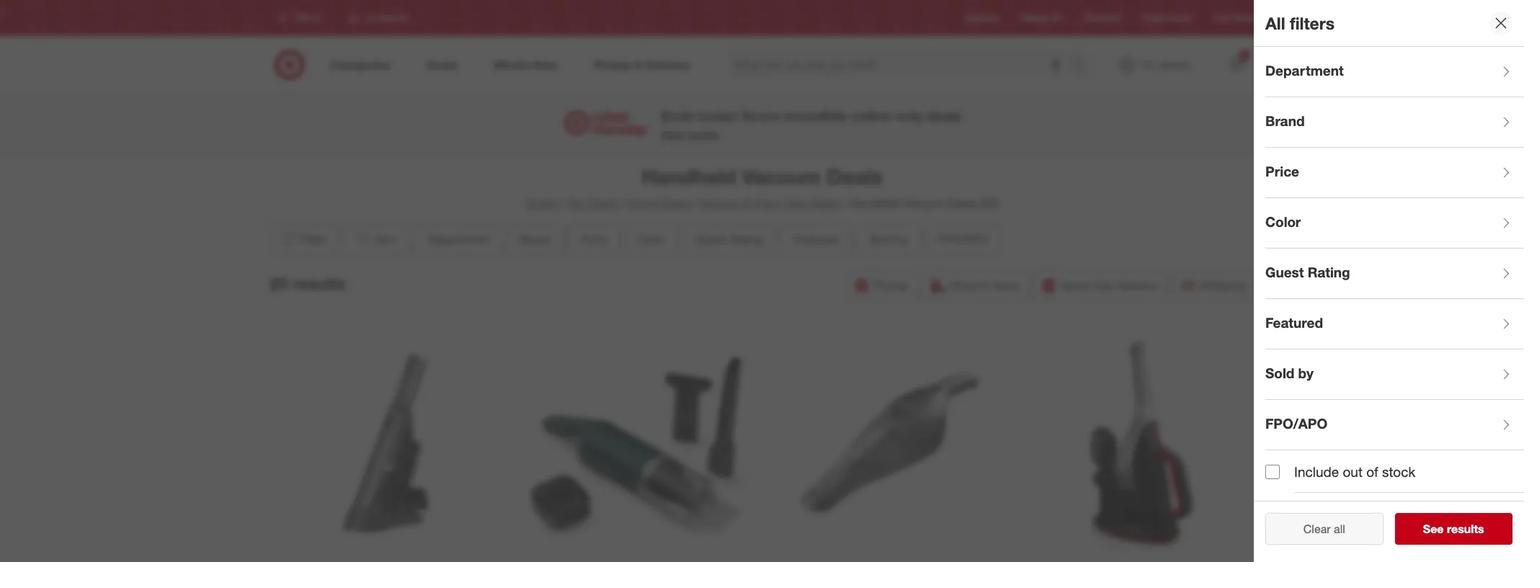 Task type: vqa. For each thing, say whether or not it's contained in the screenshot.
bottom Handheld
yes



Task type: describe. For each thing, give the bounding box(es) containing it.
1 horizontal spatial target
[[1143, 13, 1167, 23]]

registry
[[966, 13, 998, 23]]

department inside all filters dialog
[[1266, 62, 1344, 78]]

shipping
[[1200, 278, 1246, 293]]

target circle link
[[1143, 12, 1191, 24]]

target inside 'handheld vacuum deals target / top deals / home deals / vacuum & floor care deals / handheld vacuum deals (20)'
[[525, 196, 557, 210]]

redcard
[[1085, 13, 1120, 23]]

shop
[[950, 278, 978, 293]]

today!
[[698, 108, 738, 124]]

sort button
[[342, 223, 409, 255]]

0 horizontal spatial vacuum
[[700, 196, 741, 210]]

by inside all filters dialog
[[1299, 364, 1314, 381]]

0 vertical spatial sold by button
[[857, 223, 920, 255]]

0 vertical spatial fpo/apo
[[938, 232, 989, 246]]

floor
[[755, 196, 781, 210]]

20
[[269, 274, 288, 294]]

clear all button
[[1266, 513, 1384, 545]]

pickup
[[874, 278, 908, 293]]

filters
[[1290, 13, 1335, 33]]

1 vertical spatial brand
[[519, 232, 550, 246]]

brand inside all filters dialog
[[1266, 112, 1305, 129]]

price inside all filters dialog
[[1266, 163, 1300, 179]]

all filters dialog
[[1254, 0, 1525, 562]]

online-
[[851, 108, 896, 124]]

weekly ad link
[[1021, 12, 1062, 24]]

target circle
[[1143, 13, 1191, 23]]

stores
[[1233, 13, 1258, 23]]

redcard link
[[1085, 12, 1120, 24]]

only
[[896, 108, 923, 124]]

circle
[[1169, 13, 1191, 23]]

0 vertical spatial rating
[[729, 232, 763, 246]]

shop in store button
[[924, 269, 1028, 301]]

guest inside all filters dialog
[[1266, 264, 1304, 280]]

0 horizontal spatial department button
[[415, 223, 501, 255]]

deals right "top"
[[588, 196, 617, 210]]

find stores
[[1214, 13, 1258, 23]]

include out of stock
[[1295, 464, 1416, 480]]

featured inside all filters dialog
[[1266, 314, 1323, 331]]

target link
[[525, 196, 557, 210]]

score
[[742, 108, 780, 124]]

weekly ad
[[1021, 13, 1062, 23]]

out
[[1343, 464, 1363, 480]]

(20)
[[980, 196, 999, 210]]

top deals link
[[567, 196, 617, 210]]

1 vertical spatial color
[[637, 232, 665, 246]]

0 horizontal spatial featured
[[793, 232, 839, 246]]

delivery
[[1117, 278, 1158, 293]]

filter
[[300, 232, 326, 246]]

results for 20 results
[[292, 274, 346, 294]]

registry link
[[966, 12, 998, 24]]

0 horizontal spatial price button
[[568, 223, 619, 255]]

find stores link
[[1214, 12, 1258, 24]]

care
[[784, 196, 809, 210]]

see results button
[[1395, 513, 1513, 545]]

fpo/apo inside all filters dialog
[[1266, 415, 1328, 432]]

deals left "(20)"
[[948, 196, 977, 210]]

shipping button
[[1174, 269, 1255, 301]]

0 horizontal spatial color button
[[625, 223, 677, 255]]

color inside all filters dialog
[[1266, 213, 1301, 230]]

stock
[[1382, 464, 1416, 480]]

all filters
[[1266, 13, 1335, 33]]

find
[[1214, 13, 1231, 23]]

include
[[1295, 464, 1339, 480]]

0 horizontal spatial by
[[896, 232, 908, 246]]

saving
[[688, 128, 719, 141]]



Task type: locate. For each thing, give the bounding box(es) containing it.
rating
[[729, 232, 763, 246], [1308, 264, 1351, 280]]

0 vertical spatial department button
[[1266, 47, 1525, 97]]

all
[[1266, 13, 1286, 33]]

results for see results
[[1447, 522, 1485, 536]]

start
[[661, 128, 685, 141]]

sold by
[[869, 232, 908, 246], [1266, 364, 1314, 381]]

vacuum
[[742, 164, 821, 190], [700, 196, 741, 210], [904, 196, 945, 210]]

0 vertical spatial brand button
[[1266, 97, 1525, 148]]

day
[[1094, 278, 1114, 293]]

1 horizontal spatial sold by button
[[1266, 350, 1525, 400]]

0 horizontal spatial fpo/apo
[[938, 232, 989, 246]]

1 vertical spatial price button
[[568, 223, 619, 255]]

1 horizontal spatial sold
[[1266, 364, 1295, 381]]

1 vertical spatial brand button
[[507, 223, 562, 255]]

0 vertical spatial featured
[[793, 232, 839, 246]]

1 horizontal spatial rating
[[1308, 264, 1351, 280]]

&
[[744, 196, 751, 210]]

sold by button
[[857, 223, 920, 255], [1266, 350, 1525, 400]]

1 horizontal spatial department button
[[1266, 47, 1525, 97]]

1 vertical spatial target
[[525, 196, 557, 210]]

0 horizontal spatial color
[[637, 232, 665, 246]]

1 vertical spatial sold by
[[1266, 364, 1314, 381]]

0 horizontal spatial sold by
[[869, 232, 908, 246]]

2 horizontal spatial vacuum
[[904, 196, 945, 210]]

0 horizontal spatial target
[[525, 196, 557, 210]]

top
[[567, 196, 585, 210]]

2 / from the left
[[620, 196, 624, 210]]

by
[[896, 232, 908, 246], [1299, 364, 1314, 381]]

1 vertical spatial fpo/apo button
[[1266, 400, 1525, 451]]

/ right home deals link
[[693, 196, 697, 210]]

pickup button
[[847, 269, 918, 301]]

1 vertical spatial guest rating
[[1266, 264, 1351, 280]]

0 vertical spatial featured button
[[781, 223, 851, 255]]

1 vertical spatial rating
[[1308, 264, 1351, 280]]

sold
[[869, 232, 892, 246], [1266, 364, 1295, 381]]

/ left home at the left top of page
[[620, 196, 624, 210]]

0 horizontal spatial sold
[[869, 232, 892, 246]]

filter button
[[269, 223, 336, 255]]

1 vertical spatial sold
[[1266, 364, 1295, 381]]

ends today! score incredible online-only deals start saving
[[661, 108, 962, 141]]

1 horizontal spatial department
[[1266, 62, 1344, 78]]

1 vertical spatial featured button
[[1266, 299, 1525, 350]]

/ right care
[[844, 196, 848, 210]]

home deals link
[[627, 196, 690, 210]]

color
[[1266, 213, 1301, 230], [637, 232, 665, 246]]

1 horizontal spatial vacuum
[[742, 164, 821, 190]]

vacuum left "(20)"
[[904, 196, 945, 210]]

kitchenaid go cordless kitchen vacuum battery included - hearth & hand™ with magnolia image
[[525, 333, 748, 555], [525, 333, 748, 555]]

in
[[981, 278, 990, 293]]

fpo/apo button inside all filters dialog
[[1266, 400, 1525, 451]]

deals down online-
[[827, 164, 883, 190]]

1 horizontal spatial brand
[[1266, 112, 1305, 129]]

1 horizontal spatial guest
[[1266, 264, 1304, 280]]

1 horizontal spatial featured
[[1266, 314, 1323, 331]]

0 vertical spatial price
[[1266, 163, 1300, 179]]

0 horizontal spatial guest rating button
[[683, 223, 775, 255]]

rating inside all filters dialog
[[1308, 264, 1351, 280]]

deals right care
[[812, 196, 841, 210]]

1 horizontal spatial price button
[[1266, 148, 1525, 198]]

0 vertical spatial by
[[896, 232, 908, 246]]

1 vertical spatial fpo/apo
[[1266, 415, 1328, 432]]

0 vertical spatial department
[[1266, 62, 1344, 78]]

1 horizontal spatial brand button
[[1266, 97, 1525, 148]]

cyber monday target deals image
[[562, 107, 650, 141]]

0 horizontal spatial featured button
[[781, 223, 851, 255]]

target left circle
[[1143, 13, 1167, 23]]

vacuum & floor care deals link
[[700, 196, 841, 210]]

shark wandvac cord-free handheld vacuum image
[[275, 333, 497, 555], [275, 333, 497, 555]]

handheld
[[642, 164, 736, 190], [850, 196, 900, 210]]

20 results
[[269, 274, 346, 294]]

brand button
[[1266, 97, 1525, 148], [507, 223, 562, 255]]

same
[[1061, 278, 1091, 293]]

results right 20 at the left of the page
[[292, 274, 346, 294]]

0 horizontal spatial fpo/apo button
[[926, 223, 1001, 255]]

1 vertical spatial department button
[[415, 223, 501, 255]]

0 horizontal spatial brand button
[[507, 223, 562, 255]]

0 vertical spatial guest rating
[[695, 232, 763, 246]]

fpo/apo button
[[926, 223, 1001, 255], [1266, 400, 1525, 451]]

see
[[1424, 522, 1444, 536]]

ad
[[1052, 13, 1062, 23]]

weekly
[[1021, 13, 1049, 23]]

guest rating
[[695, 232, 763, 246], [1266, 264, 1351, 280]]

ends
[[661, 108, 694, 124]]

1 horizontal spatial price
[[1266, 163, 1300, 179]]

1 vertical spatial featured
[[1266, 314, 1323, 331]]

featured
[[793, 232, 839, 246], [1266, 314, 1323, 331]]

shop in store
[[950, 278, 1019, 293]]

/ left "top"
[[560, 196, 564, 210]]

0 vertical spatial sold by
[[869, 232, 908, 246]]

What can we help you find? suggestions appear below search field
[[726, 49, 1076, 81]]

Include out of stock checkbox
[[1266, 465, 1280, 479]]

guest rating inside all filters dialog
[[1266, 264, 1351, 280]]

fpo/apo button up stock
[[1266, 400, 1525, 451]]

2
[[1243, 51, 1247, 60]]

0 horizontal spatial price
[[580, 232, 607, 246]]

1 vertical spatial by
[[1299, 364, 1314, 381]]

1 horizontal spatial by
[[1299, 364, 1314, 381]]

incredible
[[784, 108, 848, 124]]

1 horizontal spatial fpo/apo
[[1266, 415, 1328, 432]]

color button
[[1266, 198, 1525, 249], [625, 223, 677, 255]]

0 horizontal spatial sold by button
[[857, 223, 920, 255]]

fpo/apo
[[938, 232, 989, 246], [1266, 415, 1328, 432]]

of
[[1367, 464, 1379, 480]]

clear
[[1304, 522, 1331, 536]]

target left "top"
[[525, 196, 557, 210]]

0 vertical spatial fpo/apo button
[[926, 223, 1001, 255]]

fpo/apo up include
[[1266, 415, 1328, 432]]

1 horizontal spatial results
[[1447, 522, 1485, 536]]

all
[[1334, 522, 1346, 536]]

0 horizontal spatial rating
[[729, 232, 763, 246]]

1 vertical spatial price
[[580, 232, 607, 246]]

0 horizontal spatial handheld
[[642, 164, 736, 190]]

see results
[[1424, 522, 1485, 536]]

black+decker compact lithium handheld vacuum - gray hnvc220bcz01 image
[[776, 333, 998, 555], [776, 333, 998, 555]]

0 horizontal spatial results
[[292, 274, 346, 294]]

0 horizontal spatial guest rating
[[695, 232, 763, 246]]

sort
[[375, 232, 397, 246]]

1 horizontal spatial color
[[1266, 213, 1301, 230]]

deals right home at the left top of page
[[661, 196, 690, 210]]

0 vertical spatial guest
[[695, 232, 726, 246]]

1 horizontal spatial guest rating button
[[1266, 249, 1525, 299]]

guest rating button
[[683, 223, 775, 255], [1266, 249, 1525, 299]]

0 vertical spatial results
[[292, 274, 346, 294]]

same day delivery button
[[1034, 269, 1168, 301]]

1 horizontal spatial color button
[[1266, 198, 1525, 249]]

1 vertical spatial results
[[1447, 522, 1485, 536]]

0 vertical spatial target
[[1143, 13, 1167, 23]]

vacuum up vacuum & floor care deals 'link'
[[742, 164, 821, 190]]

guest down vacuum & floor care deals 'link'
[[695, 232, 726, 246]]

department button
[[1266, 47, 1525, 97], [415, 223, 501, 255]]

results inside button
[[1447, 522, 1485, 536]]

home
[[627, 196, 658, 210]]

clear all
[[1304, 522, 1346, 536]]

1 horizontal spatial featured button
[[1266, 299, 1525, 350]]

1 / from the left
[[560, 196, 564, 210]]

department
[[1266, 62, 1344, 78], [427, 232, 489, 246]]

sold inside all filters dialog
[[1266, 364, 1295, 381]]

0 vertical spatial price button
[[1266, 148, 1525, 198]]

0 horizontal spatial brand
[[519, 232, 550, 246]]

3 / from the left
[[693, 196, 697, 210]]

fpo/apo button down "(20)"
[[926, 223, 1001, 255]]

/
[[560, 196, 564, 210], [620, 196, 624, 210], [693, 196, 697, 210], [844, 196, 848, 210]]

vacuum left & at the top left of page
[[700, 196, 741, 210]]

deals
[[827, 164, 883, 190], [588, 196, 617, 210], [661, 196, 690, 210], [812, 196, 841, 210], [948, 196, 977, 210]]

deals
[[927, 108, 962, 124]]

guest right the shipping
[[1266, 264, 1304, 280]]

0 vertical spatial brand
[[1266, 112, 1305, 129]]

fpo/apo down "(20)"
[[938, 232, 989, 246]]

results right see
[[1447, 522, 1485, 536]]

1 horizontal spatial sold by
[[1266, 364, 1314, 381]]

1 horizontal spatial fpo/apo button
[[1266, 400, 1525, 451]]

0 vertical spatial handheld
[[642, 164, 736, 190]]

1 vertical spatial department
[[427, 232, 489, 246]]

dirt devil whole home 12v cordless handheld vacuum - bd40200 image
[[1027, 333, 1250, 555], [1027, 333, 1250, 555]]

search button
[[1066, 49, 1101, 84]]

target
[[1143, 13, 1167, 23], [525, 196, 557, 210]]

search
[[1066, 59, 1101, 73]]

1 vertical spatial sold by button
[[1266, 350, 1525, 400]]

price
[[1266, 163, 1300, 179], [580, 232, 607, 246]]

2 link
[[1221, 49, 1252, 81]]

1 vertical spatial guest
[[1266, 264, 1304, 280]]

store
[[993, 278, 1019, 293]]

price button
[[1266, 148, 1525, 198], [568, 223, 619, 255]]

0 horizontal spatial department
[[427, 232, 489, 246]]

guest
[[695, 232, 726, 246], [1266, 264, 1304, 280]]

handheld vacuum deals target / top deals / home deals / vacuum & floor care deals / handheld vacuum deals (20)
[[525, 164, 999, 210]]

featured button
[[781, 223, 851, 255], [1266, 299, 1525, 350]]

0 vertical spatial color
[[1266, 213, 1301, 230]]

sold by inside all filters dialog
[[1266, 364, 1314, 381]]

1 vertical spatial handheld
[[850, 196, 900, 210]]

same day delivery
[[1061, 278, 1158, 293]]

0 vertical spatial sold
[[869, 232, 892, 246]]

1 horizontal spatial guest rating
[[1266, 264, 1351, 280]]

4 / from the left
[[844, 196, 848, 210]]

0 horizontal spatial guest
[[695, 232, 726, 246]]

results
[[292, 274, 346, 294], [1447, 522, 1485, 536]]

1 horizontal spatial handheld
[[850, 196, 900, 210]]



